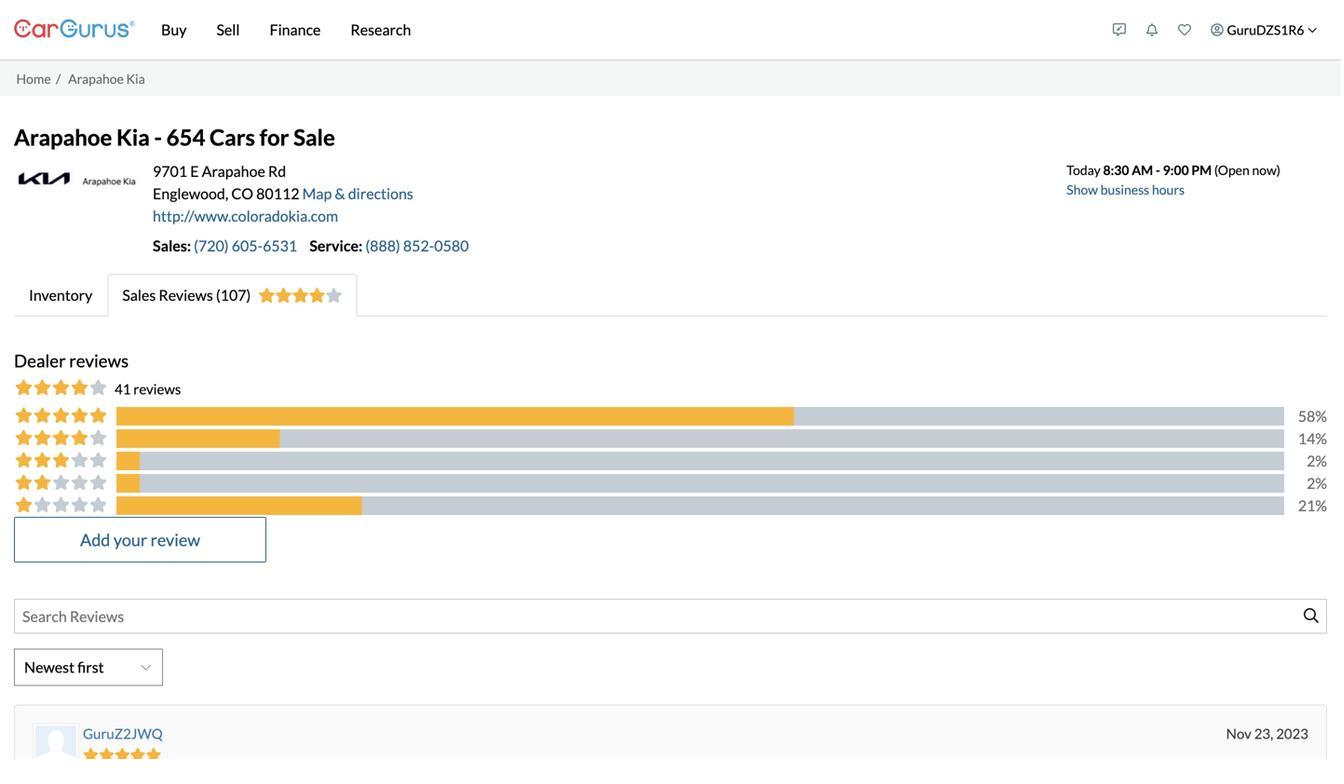 Task type: describe. For each thing, give the bounding box(es) containing it.
cars
[[210, 124, 255, 151]]

1 2% from the top
[[1307, 452, 1328, 470]]

service: (888) 852-0580
[[310, 237, 469, 255]]

(888)
[[366, 237, 400, 255]]

your
[[114, 530, 147, 550]]

pm
[[1192, 162, 1212, 178]]

inventory
[[29, 286, 93, 304]]

sales:
[[153, 237, 191, 255]]

show business hours button
[[1067, 182, 1185, 197]]

reviews for dealer reviews
[[69, 350, 129, 371]]

buy
[[161, 20, 187, 39]]

search image
[[1304, 608, 1319, 623]]

http://www.coloradokia.com
[[153, 207, 338, 225]]

http://www.coloradokia.com link
[[153, 207, 338, 225]]

gurudzs1r6 button
[[1201, 4, 1328, 56]]

- inside today 8:30 am - 9:00 pm (open now) show business hours
[[1156, 162, 1161, 178]]

add your review
[[80, 530, 200, 550]]

nov 23, 2023
[[1227, 725, 1309, 742]]

sell
[[217, 20, 240, 39]]

41 reviews
[[115, 380, 181, 397]]

605-
[[232, 237, 263, 255]]

9:00
[[1163, 162, 1189, 178]]

sale
[[294, 124, 335, 151]]

saved cars image
[[1179, 23, 1192, 36]]

0580
[[434, 237, 469, 255]]

gurudzs1r6
[[1228, 22, 1305, 38]]

am
[[1132, 162, 1154, 178]]

co
[[231, 184, 253, 203]]

guruz2jwq link
[[83, 725, 163, 742]]

research
[[351, 20, 411, 39]]

(720) 605-6531 link
[[194, 237, 310, 255]]

gurudzs1r6 menu item
[[1201, 4, 1328, 56]]

reviews
[[159, 286, 213, 304]]

chevron down image
[[141, 662, 151, 673]]

e
[[190, 162, 199, 180]]

home / arapahoe kia
[[16, 71, 145, 86]]

guruz2jwq
[[83, 725, 163, 742]]

dealer reviews
[[14, 350, 129, 371]]

nov
[[1227, 725, 1252, 742]]

852-
[[403, 237, 434, 255]]

home link
[[16, 71, 51, 86]]

9701 e arapahoe rd englewood, co 80112 map & directions http://www.coloradokia.com
[[153, 162, 414, 225]]

654
[[166, 124, 205, 151]]

finance button
[[255, 0, 336, 60]]

chevron down image
[[1308, 25, 1318, 35]]

0 vertical spatial kia
[[126, 71, 145, 86]]

now)
[[1253, 162, 1281, 178]]

/
[[56, 71, 61, 86]]

directions
[[348, 184, 414, 203]]

14%
[[1299, 429, 1328, 448]]

(107)
[[216, 286, 251, 304]]

2 2% from the top
[[1307, 474, 1328, 492]]

add your review link
[[14, 517, 267, 563]]

gurudzs1r6 menu
[[1104, 4, 1328, 56]]

add
[[80, 530, 110, 550]]

41
[[115, 380, 131, 397]]



Task type: vqa. For each thing, say whether or not it's contained in the screenshot.
second 2% from the bottom of the page
yes



Task type: locate. For each thing, give the bounding box(es) containing it.
kia up arapahoe kia - 654 cars for sale
[[126, 71, 145, 86]]

reviews up 41
[[69, 350, 129, 371]]

sales reviews (107)
[[122, 286, 251, 304]]

80112
[[256, 184, 300, 203]]

- right am
[[1156, 162, 1161, 178]]

cargurus logo homepage link image
[[14, 3, 135, 56]]

sales
[[122, 286, 156, 304]]

0 horizontal spatial -
[[154, 124, 162, 151]]

arapahoe up arapahoe kia logo
[[14, 124, 112, 151]]

&
[[335, 184, 345, 203]]

(open
[[1215, 162, 1250, 178]]

2%
[[1307, 452, 1328, 470], [1307, 474, 1328, 492]]

for
[[260, 124, 289, 151]]

2% up 21%
[[1307, 474, 1328, 492]]

user icon image
[[1211, 23, 1224, 36]]

0 vertical spatial reviews
[[69, 350, 129, 371]]

reviews for 41 reviews
[[134, 380, 181, 397]]

star image
[[258, 288, 275, 303], [99, 748, 114, 759], [114, 748, 130, 759], [130, 748, 146, 759]]

show
[[1067, 182, 1098, 197]]

-
[[154, 124, 162, 151], [1156, 162, 1161, 178]]

finance
[[270, 20, 321, 39]]

1 vertical spatial -
[[1156, 162, 1161, 178]]

9701
[[153, 162, 187, 180]]

dealer
[[14, 350, 66, 371]]

add a car review image
[[1113, 23, 1126, 36]]

sales: (720) 605-6531
[[153, 237, 297, 255]]

research button
[[336, 0, 426, 60]]

map
[[302, 184, 332, 203]]

(888) 852-0580 link
[[366, 237, 469, 255]]

buy button
[[146, 0, 202, 60]]

- left 654
[[154, 124, 162, 151]]

21%
[[1299, 496, 1328, 515]]

hours
[[1152, 182, 1185, 197]]

guruz2jwq image
[[35, 726, 76, 759]]

reviews
[[69, 350, 129, 371], [134, 380, 181, 397]]

0 horizontal spatial reviews
[[69, 350, 129, 371]]

home
[[16, 71, 51, 86]]

sell button
[[202, 0, 255, 60]]

review
[[151, 530, 200, 550]]

1 vertical spatial reviews
[[134, 380, 181, 397]]

2023
[[1277, 725, 1309, 742]]

(720)
[[194, 237, 229, 255]]

Search Reviews field
[[14, 599, 1328, 634]]

today
[[1067, 162, 1101, 178]]

1 vertical spatial kia
[[116, 124, 150, 151]]

today 8:30 am - 9:00 pm (open now) show business hours
[[1067, 162, 1281, 197]]

kia
[[126, 71, 145, 86], [116, 124, 150, 151]]

inventory tab
[[14, 274, 107, 317]]

star image
[[275, 288, 292, 303], [292, 288, 309, 303], [309, 288, 325, 303], [325, 288, 342, 303], [83, 748, 99, 759], [146, 748, 162, 759]]

1 horizontal spatial reviews
[[134, 380, 181, 397]]

6531
[[263, 237, 297, 255]]

cargurus logo homepage link link
[[14, 3, 135, 56]]

arapahoe kia - 654 cars for sale
[[14, 124, 335, 151]]

2% down 14%
[[1307, 452, 1328, 470]]

menu bar
[[135, 0, 1104, 60]]

map & directions link
[[302, 184, 414, 203]]

tab list
[[14, 274, 1328, 317]]

2 vertical spatial arapahoe
[[202, 162, 265, 180]]

menu bar containing buy
[[135, 0, 1104, 60]]

arapahoe right /
[[68, 71, 124, 86]]

0 vertical spatial 2%
[[1307, 452, 1328, 470]]

arapahoe for home
[[68, 71, 124, 86]]

8:30
[[1104, 162, 1130, 178]]

58%
[[1299, 407, 1328, 425]]

arapahoe for 9701
[[202, 162, 265, 180]]

1 vertical spatial arapahoe
[[14, 124, 112, 151]]

arapahoe up co
[[202, 162, 265, 180]]

0 vertical spatial -
[[154, 124, 162, 151]]

kia left 654
[[116, 124, 150, 151]]

1 vertical spatial 2%
[[1307, 474, 1328, 492]]

1 horizontal spatial -
[[1156, 162, 1161, 178]]

arapahoe inside 9701 e arapahoe rd englewood, co 80112 map & directions http://www.coloradokia.com
[[202, 162, 265, 180]]

rd
[[268, 162, 286, 180]]

reviews right 41
[[134, 380, 181, 397]]

arapahoe
[[68, 71, 124, 86], [14, 124, 112, 151], [202, 162, 265, 180]]

23,
[[1255, 725, 1274, 742]]

arapahoe kia logo image
[[14, 160, 139, 198]]

englewood,
[[153, 184, 228, 203]]

open notifications image
[[1146, 23, 1159, 36]]

0 vertical spatial arapahoe
[[68, 71, 124, 86]]

business
[[1101, 182, 1150, 197]]

tab list containing inventory
[[14, 274, 1328, 317]]

service:
[[310, 237, 363, 255]]



